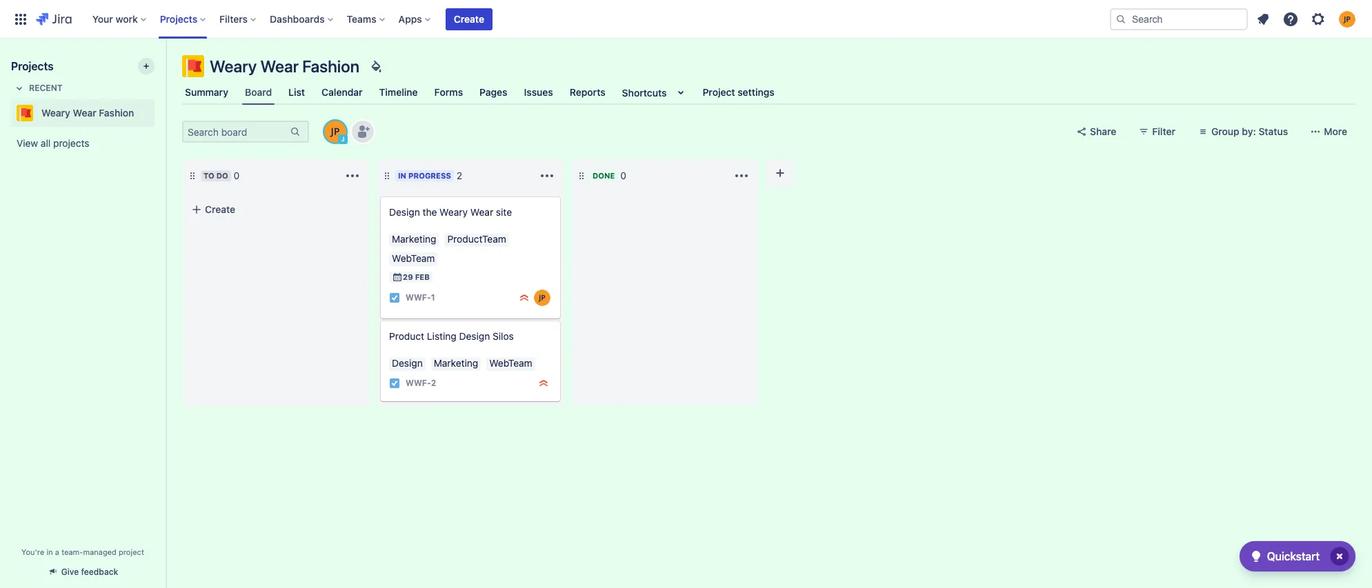 Task type: vqa. For each thing, say whether or not it's contained in the screenshot.
"TO DO 0"
yes



Task type: locate. For each thing, give the bounding box(es) containing it.
add to starred image
[[150, 105, 167, 121]]

projects
[[160, 13, 197, 25], [11, 60, 54, 72]]

task image
[[389, 293, 400, 304]]

projects inside projects dropdown button
[[160, 13, 197, 25]]

group by: status
[[1212, 126, 1289, 137]]

0 horizontal spatial create button
[[183, 197, 369, 222]]

fashion
[[302, 57, 360, 76], [99, 107, 134, 119]]

weary wear fashion
[[210, 57, 360, 76], [41, 107, 134, 119]]

1
[[431, 293, 435, 303]]

project
[[119, 548, 144, 557]]

1 horizontal spatial james peterson image
[[534, 290, 551, 306]]

wear up the view all projects link
[[73, 107, 96, 119]]

projects
[[53, 137, 89, 149]]

weary wear fashion up list
[[210, 57, 360, 76]]

column actions menu image
[[539, 168, 556, 184]]

quickstart button
[[1240, 542, 1356, 572]]

silos
[[493, 331, 514, 342]]

reports
[[570, 86, 606, 98]]

forms link
[[432, 80, 466, 105]]

wear up list
[[261, 57, 299, 76]]

board
[[245, 86, 272, 98]]

done 0
[[593, 170, 627, 182]]

1 horizontal spatial 0
[[621, 170, 627, 182]]

fashion left add to starred icon
[[99, 107, 134, 119]]

appswitcher icon image
[[12, 11, 29, 27]]

1 vertical spatial weary wear fashion
[[41, 107, 134, 119]]

1 horizontal spatial 2
[[457, 170, 463, 182]]

weary down recent at the left top of the page
[[41, 107, 70, 119]]

calendar
[[322, 86, 363, 98]]

search image
[[1116, 13, 1127, 25]]

projects right work
[[160, 13, 197, 25]]

weary right the in the left of the page
[[440, 206, 468, 218]]

share
[[1091, 126, 1117, 137]]

1 vertical spatial wear
[[73, 107, 96, 119]]

shortcuts
[[622, 87, 667, 98]]

1 0 from the left
[[234, 170, 240, 182]]

2
[[457, 170, 463, 182], [431, 379, 436, 389]]

0 vertical spatial weary
[[210, 57, 257, 76]]

progress
[[409, 171, 451, 180]]

you're
[[21, 548, 44, 557]]

1 horizontal spatial create button
[[446, 8, 493, 30]]

create
[[454, 13, 485, 25], [205, 204, 235, 215]]

0 horizontal spatial create
[[205, 204, 235, 215]]

highest image
[[519, 293, 530, 304], [538, 378, 549, 389]]

wwf- right task image
[[406, 379, 431, 389]]

design left the in the left of the page
[[389, 206, 420, 218]]

1 vertical spatial wwf-
[[406, 379, 431, 389]]

banner containing your work
[[0, 0, 1373, 39]]

jira image
[[36, 11, 72, 27], [36, 11, 72, 27]]

Search field
[[1111, 8, 1249, 30]]

by:
[[1243, 126, 1257, 137]]

1 horizontal spatial highest image
[[538, 378, 549, 389]]

0 horizontal spatial column actions menu image
[[344, 168, 361, 184]]

0 vertical spatial james peterson image
[[324, 121, 346, 143]]

james peterson image
[[324, 121, 346, 143], [534, 290, 551, 306]]

wear left site
[[471, 206, 494, 218]]

create column image
[[772, 165, 789, 182]]

1 wwf- from the top
[[406, 293, 431, 303]]

more button
[[1303, 121, 1356, 143]]

primary element
[[8, 0, 1111, 38]]

0 horizontal spatial weary wear fashion
[[41, 107, 134, 119]]

dashboards button
[[266, 8, 339, 30]]

summary link
[[182, 80, 231, 105]]

create inside primary element
[[454, 13, 485, 25]]

0 horizontal spatial design
[[389, 206, 420, 218]]

2 horizontal spatial wear
[[471, 206, 494, 218]]

list
[[289, 86, 305, 98]]

do
[[216, 171, 228, 180]]

your work
[[92, 13, 138, 25]]

weary
[[210, 57, 257, 76], [41, 107, 70, 119], [440, 206, 468, 218]]

0 vertical spatial wear
[[261, 57, 299, 76]]

product
[[389, 331, 425, 342]]

1 vertical spatial 2
[[431, 379, 436, 389]]

1 horizontal spatial projects
[[160, 13, 197, 25]]

banner
[[0, 0, 1373, 39]]

design
[[389, 206, 420, 218], [459, 331, 490, 342]]

reports link
[[567, 80, 609, 105]]

shortcuts button
[[620, 80, 692, 105]]

column actions menu image left create column image
[[734, 168, 750, 184]]

0 vertical spatial highest image
[[519, 293, 530, 304]]

weary up "board"
[[210, 57, 257, 76]]

sidebar navigation image
[[150, 55, 181, 83]]

calendar link
[[319, 80, 366, 105]]

1 horizontal spatial design
[[459, 331, 490, 342]]

tab list containing board
[[174, 80, 1365, 105]]

design left silos on the bottom left
[[459, 331, 490, 342]]

wwf-1
[[406, 293, 435, 303]]

29
[[403, 273, 413, 282]]

share button
[[1068, 121, 1125, 143]]

forms
[[435, 86, 463, 98]]

0 right done on the top of page
[[621, 170, 627, 182]]

wwf-
[[406, 293, 431, 303], [406, 379, 431, 389]]

give feedback button
[[39, 561, 127, 584]]

apps button
[[395, 8, 436, 30]]

2 0 from the left
[[621, 170, 627, 182]]

create down to do 0
[[205, 204, 235, 215]]

0 vertical spatial wwf-
[[406, 293, 431, 303]]

2 right task image
[[431, 379, 436, 389]]

0 horizontal spatial fashion
[[99, 107, 134, 119]]

create button right apps dropdown button
[[446, 8, 493, 30]]

filters button
[[215, 8, 262, 30]]

create button down do on the top left
[[183, 197, 369, 222]]

1 vertical spatial weary
[[41, 107, 70, 119]]

give
[[61, 567, 79, 578]]

project
[[703, 86, 735, 98]]

status
[[1259, 126, 1289, 137]]

weary wear fashion up the view all projects link
[[41, 107, 134, 119]]

0 vertical spatial create button
[[446, 8, 493, 30]]

help image
[[1283, 11, 1300, 27]]

teams
[[347, 13, 377, 25]]

more
[[1325, 126, 1348, 137]]

column actions menu image
[[344, 168, 361, 184], [734, 168, 750, 184]]

add people image
[[355, 124, 371, 140]]

1 vertical spatial highest image
[[538, 378, 549, 389]]

1 vertical spatial projects
[[11, 60, 54, 72]]

create button
[[446, 8, 493, 30], [183, 197, 369, 222]]

group
[[1212, 126, 1240, 137]]

0 vertical spatial fashion
[[302, 57, 360, 76]]

0 vertical spatial projects
[[160, 13, 197, 25]]

2 vertical spatial weary
[[440, 206, 468, 218]]

listing
[[427, 331, 457, 342]]

timeline
[[379, 86, 418, 98]]

1 horizontal spatial column actions menu image
[[734, 168, 750, 184]]

team-
[[62, 548, 83, 557]]

in
[[398, 171, 407, 180]]

column actions menu image down add people image at the top left of page
[[344, 168, 361, 184]]

1 horizontal spatial create
[[454, 13, 485, 25]]

2 wwf- from the top
[[406, 379, 431, 389]]

projects up recent at the left top of the page
[[11, 60, 54, 72]]

site
[[496, 206, 512, 218]]

1 horizontal spatial weary wear fashion
[[210, 57, 360, 76]]

2 column actions menu image from the left
[[734, 168, 750, 184]]

check image
[[1248, 549, 1265, 565]]

0
[[234, 170, 240, 182], [621, 170, 627, 182]]

0 horizontal spatial 0
[[234, 170, 240, 182]]

0 vertical spatial create
[[454, 13, 485, 25]]

fashion up calendar
[[302, 57, 360, 76]]

to
[[204, 171, 214, 180]]

0 right do on the top left
[[234, 170, 240, 182]]

set background color image
[[368, 58, 385, 75]]

0 vertical spatial weary wear fashion
[[210, 57, 360, 76]]

tab list
[[174, 80, 1365, 105]]

summary
[[185, 86, 228, 98]]

wear
[[261, 57, 299, 76], [73, 107, 96, 119], [471, 206, 494, 218]]

create right apps dropdown button
[[454, 13, 485, 25]]

product listing design silos
[[389, 331, 514, 342]]

wwf- down 29 feb at the left
[[406, 293, 431, 303]]

1 vertical spatial create
[[205, 204, 235, 215]]

filter
[[1153, 126, 1176, 137]]

in
[[47, 548, 53, 557]]

29 feb
[[403, 273, 430, 282]]

2 right progress
[[457, 170, 463, 182]]



Task type: describe. For each thing, give the bounding box(es) containing it.
filters
[[220, 13, 248, 25]]

the
[[423, 206, 437, 218]]

project settings link
[[700, 80, 778, 105]]

2 horizontal spatial weary
[[440, 206, 468, 218]]

create button inside primary element
[[446, 8, 493, 30]]

0 horizontal spatial highest image
[[519, 293, 530, 304]]

0 horizontal spatial projects
[[11, 60, 54, 72]]

pages link
[[477, 80, 510, 105]]

dashboards
[[270, 13, 325, 25]]

create project image
[[141, 61, 152, 72]]

wwf- for 2
[[406, 379, 431, 389]]

timeline link
[[377, 80, 421, 105]]

0 horizontal spatial wear
[[73, 107, 96, 119]]

collapse recent projects image
[[11, 80, 28, 97]]

issues
[[524, 86, 553, 98]]

pages
[[480, 86, 508, 98]]

0 horizontal spatial 2
[[431, 379, 436, 389]]

you're in a team-managed project
[[21, 548, 144, 557]]

1 vertical spatial design
[[459, 331, 490, 342]]

29 february 2024 image
[[392, 272, 403, 283]]

quickstart
[[1268, 551, 1320, 563]]

dismiss quickstart image
[[1329, 546, 1351, 568]]

1 vertical spatial james peterson image
[[534, 290, 551, 306]]

1 vertical spatial create button
[[183, 197, 369, 222]]

Search board text field
[[184, 122, 288, 141]]

1 horizontal spatial fashion
[[302, 57, 360, 76]]

feedback
[[81, 567, 118, 578]]

wwf-1 link
[[406, 292, 435, 304]]

work
[[116, 13, 138, 25]]

apps
[[399, 13, 422, 25]]

view all projects
[[17, 137, 89, 149]]

1 horizontal spatial wear
[[261, 57, 299, 76]]

a
[[55, 548, 59, 557]]

filter button
[[1131, 121, 1184, 143]]

give feedback
[[61, 567, 118, 578]]

recent
[[29, 83, 62, 93]]

0 vertical spatial design
[[389, 206, 420, 218]]

done
[[593, 171, 615, 180]]

0 horizontal spatial weary
[[41, 107, 70, 119]]

feb
[[415, 273, 430, 282]]

project settings
[[703, 86, 775, 98]]

managed
[[83, 548, 117, 557]]

your
[[92, 13, 113, 25]]

0 vertical spatial 2
[[457, 170, 463, 182]]

1 column actions menu image from the left
[[344, 168, 361, 184]]

0 horizontal spatial james peterson image
[[324, 121, 346, 143]]

projects button
[[156, 8, 211, 30]]

1 vertical spatial fashion
[[99, 107, 134, 119]]

your work button
[[88, 8, 152, 30]]

weary wear fashion link
[[11, 99, 149, 127]]

1 horizontal spatial weary
[[210, 57, 257, 76]]

all
[[41, 137, 51, 149]]

wwf-2 link
[[406, 378, 436, 390]]

notifications image
[[1255, 11, 1272, 27]]

list link
[[286, 80, 308, 105]]

2 vertical spatial wear
[[471, 206, 494, 218]]

task image
[[389, 378, 400, 389]]

your profile and settings image
[[1340, 11, 1356, 27]]

settings image
[[1311, 11, 1327, 27]]

issues link
[[522, 80, 556, 105]]

design the weary wear site
[[389, 206, 512, 218]]

to do 0
[[204, 170, 240, 182]]

in progress 2
[[398, 170, 463, 182]]

wwf-2
[[406, 379, 436, 389]]

29 february 2024 image
[[392, 272, 403, 283]]

view all projects link
[[11, 131, 155, 156]]

wwf- for 1
[[406, 293, 431, 303]]

view
[[17, 137, 38, 149]]

settings
[[738, 86, 775, 98]]

teams button
[[343, 8, 390, 30]]



